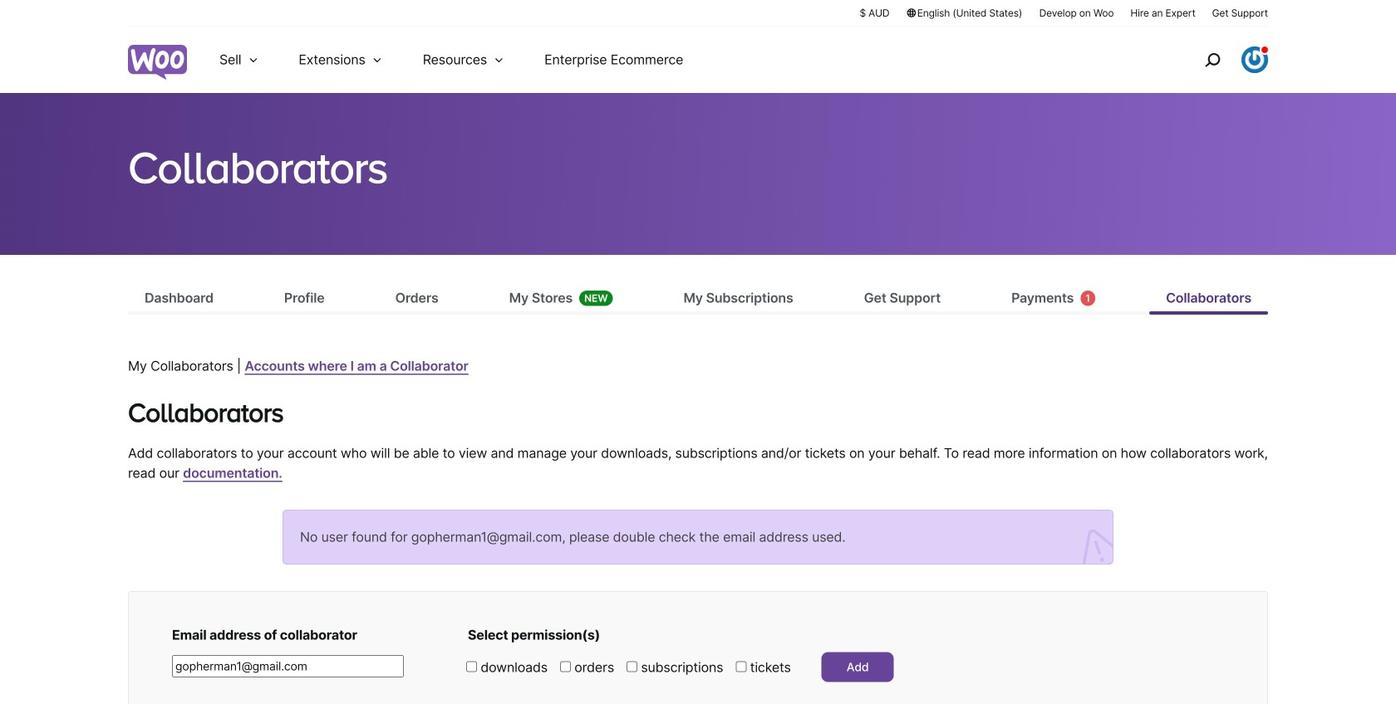 Task type: describe. For each thing, give the bounding box(es) containing it.
open account menu image
[[1241, 47, 1268, 73]]

search image
[[1199, 47, 1226, 73]]



Task type: vqa. For each thing, say whether or not it's contained in the screenshot.
CIRCLE USER Icon on the right bottom of the page
no



Task type: locate. For each thing, give the bounding box(es) containing it.
service navigation menu element
[[1169, 33, 1268, 87]]

None checkbox
[[466, 662, 477, 673], [627, 662, 637, 673], [466, 662, 477, 673], [627, 662, 637, 673]]

None checkbox
[[560, 662, 571, 673], [736, 662, 746, 673], [560, 662, 571, 673], [736, 662, 746, 673]]



